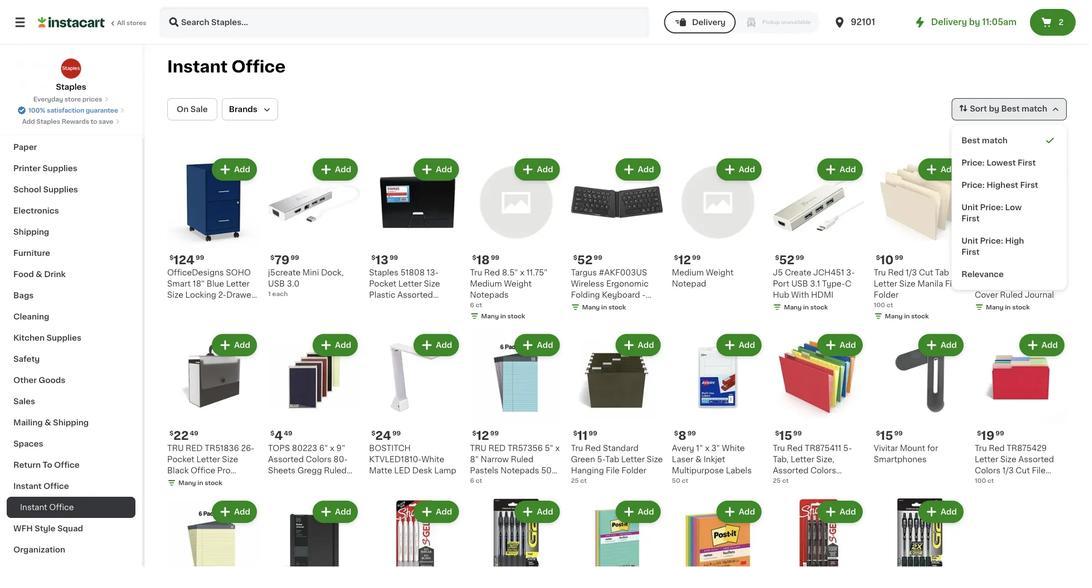 Task type: vqa. For each thing, say whether or not it's contained in the screenshot.


Task type: locate. For each thing, give the bounding box(es) containing it.
red down $ 18 99
[[484, 269, 500, 277]]

1 vertical spatial staples
[[36, 119, 60, 125]]

1 horizontal spatial by
[[990, 105, 1000, 113]]

ruled for narrow
[[511, 456, 534, 464]]

1 horizontal spatial best
[[1002, 105, 1020, 113]]

0 horizontal spatial 49
[[190, 430, 198, 437]]

0 horizontal spatial ruled
[[324, 467, 347, 475]]

best match inside 'option'
[[962, 137, 1008, 144]]

& for drink
[[36, 270, 42, 278]]

other goods
[[13, 376, 65, 384]]

in down keyboard at the right bottom
[[602, 304, 607, 310]]

0 vertical spatial notepads
[[470, 291, 509, 299]]

assorted down tops on the left bottom of the page
[[268, 456, 304, 464]]

red inside tru red tr57356 5" x 8" narrow ruled pastels notepads 50 sheets per pad
[[489, 445, 506, 452]]

colors inside tops 80223 6" x 9" assorted colors 80- sheets gregg ruled steno pad
[[306, 456, 332, 464]]

0 horizontal spatial by
[[970, 18, 981, 26]]

folder for staples 51808 13- pocket letter size plastic assorted reinforced expanding folder
[[369, 314, 394, 321]]

letter inside tru red standard green 5-tab letter size hanging file folder 25 ct
[[622, 456, 645, 464]]

0 horizontal spatial $ 12 99
[[473, 430, 499, 442]]

2 vertical spatial black
[[167, 467, 189, 475]]

$ 15 99
[[776, 430, 802, 442], [877, 430, 903, 442]]

0 horizontal spatial 25
[[571, 478, 579, 484]]

50 inside avery 1" x 3" white laser & inkjet multipurpose labels 50 ct
[[672, 478, 681, 484]]

tru for 12
[[470, 445, 487, 452]]

letter down soho
[[226, 280, 250, 288]]

product group containing 79
[[268, 156, 360, 298]]

1 horizontal spatial 15
[[881, 430, 894, 442]]

red for tr875429
[[990, 445, 1005, 452]]

0 horizontal spatial pad
[[293, 478, 308, 486]]

0 vertical spatial white
[[722, 445, 745, 452]]

in
[[804, 304, 809, 310], [602, 304, 607, 310], [1006, 304, 1011, 310], [501, 313, 506, 319], [905, 313, 910, 319], [198, 480, 203, 486]]

99 right 19
[[996, 430, 1005, 437]]

$ 52 99
[[776, 254, 805, 266], [574, 254, 603, 266]]

99 inside $ 79 99
[[291, 255, 299, 261]]

$ up j5
[[776, 255, 780, 261]]

2 $ 52 99 from the left
[[574, 254, 603, 266]]

1 $ 15 99 from the left
[[776, 430, 802, 442]]

j5 create jch451 3- port usb 3.1 type-c hub with hdmi
[[773, 269, 855, 299]]

many in stock for j5 create jch451 3- port usb 3.1 type-c hub with hdmi
[[785, 304, 829, 310]]

1 vertical spatial black
[[571, 302, 593, 310]]

colors for 19
[[975, 467, 1001, 475]]

other
[[13, 376, 37, 384]]

6
[[470, 302, 475, 308], [470, 478, 475, 484]]

colors down size,
[[811, 467, 837, 475]]

99 inside $ 8 99
[[688, 430, 696, 437]]

1 usb from the left
[[268, 280, 285, 288]]

targus
[[571, 269, 597, 277]]

2 horizontal spatial &
[[696, 456, 702, 464]]

ct down pastels
[[476, 478, 482, 484]]

sheets inside tru red tr57356 5" x 8" narrow ruled pastels notepads 50 sheets per pad
[[470, 478, 498, 486]]

product group
[[167, 156, 259, 310], [268, 156, 360, 298], [369, 156, 461, 321], [470, 156, 562, 323], [571, 156, 663, 314], [672, 156, 764, 290], [773, 156, 865, 314], [874, 156, 966, 323], [975, 156, 1067, 314], [167, 332, 259, 490], [268, 332, 360, 486], [369, 332, 461, 476], [470, 332, 562, 486], [571, 332, 663, 485], [672, 332, 764, 485], [773, 332, 865, 486], [874, 332, 966, 465], [975, 332, 1067, 486], [167, 499, 259, 567], [268, 499, 360, 567], [369, 499, 461, 567], [470, 499, 562, 567], [571, 499, 663, 567], [672, 499, 764, 567], [773, 499, 865, 567], [874, 499, 966, 567]]

49 for 4
[[284, 430, 293, 437]]

matte
[[369, 467, 393, 475]]

supplies down satisfaction
[[41, 122, 76, 130]]

size down "13-"
[[424, 280, 440, 288]]

multipurpose
[[672, 467, 724, 475]]

size down smart
[[167, 291, 184, 299]]

colors inside the tru red tr875429 letter size assorted colors 1/3 cut file folder
[[975, 467, 1001, 475]]

0 horizontal spatial cut
[[920, 269, 934, 277]]

style
[[35, 525, 56, 533]]

$ 24 99
[[372, 430, 401, 442]]

sheets up the steno
[[268, 467, 296, 475]]

2 vertical spatial staples
[[369, 269, 399, 277]]

0 vertical spatial by
[[970, 18, 981, 26]]

medium down $ 18 99
[[470, 280, 502, 288]]

tru inside tru red standard green 5-tab letter size hanging file folder 25 ct
[[571, 445, 584, 452]]

52 for targus
[[578, 254, 593, 266]]

ct right expanding
[[476, 302, 482, 308]]

0 vertical spatial hanging
[[571, 467, 604, 475]]

ruled for cover
[[1001, 291, 1023, 299]]

mailing & shipping link
[[7, 412, 136, 433]]

0 vertical spatial best
[[1002, 105, 1020, 113]]

$ for officedesigns soho smart 18" blue letter size locking 2-drawer vertical file cabinet
[[170, 255, 174, 261]]

99 for vivitar mount for smartphones
[[895, 430, 903, 437]]

0 vertical spatial 6
[[470, 302, 475, 308]]

1 vertical spatial notepads
[[501, 467, 540, 475]]

1 instant office link from the top
[[7, 476, 136, 497]]

file inside officedesigns soho smart 18" blue letter size locking 2-drawer vertical file cabinet
[[199, 302, 213, 310]]

assorted inside tru red tr875411 5- tab, letter size, assorted colors hanging file folders
[[773, 467, 809, 475]]

1 vertical spatial by
[[990, 105, 1000, 113]]

price: lowest first option
[[957, 152, 1063, 174]]

1 horizontal spatial 50
[[672, 478, 681, 484]]

in down $ 22 49
[[198, 480, 203, 486]]

2 49 from the left
[[284, 430, 293, 437]]

1 horizontal spatial medium
[[672, 269, 704, 277]]

tru inside tru red tr54777 black medium flexible cover ruled journal
[[975, 269, 992, 277]]

instacart logo image
[[38, 16, 105, 29]]

0 vertical spatial 5-
[[844, 445, 853, 452]]

$ 22 49
[[170, 430, 198, 442]]

bags link
[[7, 285, 136, 306]]

0 vertical spatial weight
[[706, 269, 734, 277]]

red inside tru red 8.5" x 11.75" medium weight notepads 6 ct
[[484, 269, 500, 277]]

x inside tru red 8.5" x 11.75" medium weight notepads 6 ct
[[520, 269, 525, 277]]

instant office for first "instant office" link from the top
[[13, 482, 69, 490]]

tab down standard
[[606, 456, 620, 464]]

1 horizontal spatial 25
[[773, 478, 781, 484]]

2 vertical spatial ruled
[[324, 467, 347, 475]]

notepads
[[470, 291, 509, 299], [501, 467, 540, 475]]

99
[[196, 255, 204, 261], [291, 255, 299, 261], [390, 255, 398, 261], [491, 255, 500, 261], [693, 255, 701, 261], [796, 255, 805, 261], [895, 255, 904, 261], [594, 255, 603, 261], [393, 430, 401, 437], [491, 430, 499, 437], [688, 430, 696, 437], [794, 430, 802, 437], [895, 430, 903, 437], [589, 430, 598, 437], [996, 430, 1005, 437]]

tr54777
[[1013, 269, 1047, 277]]

black up accordion
[[167, 467, 189, 475]]

notepads inside tru red 8.5" x 11.75" medium weight notepads 6 ct
[[470, 291, 509, 299]]

$ up targus
[[574, 255, 578, 261]]

safety link
[[7, 349, 136, 370]]

letter inside tru red tr51836 26- pocket letter size black office pro accordion file
[[197, 456, 220, 464]]

2 horizontal spatial red
[[994, 269, 1011, 277]]

99 inside $ 13 99
[[390, 255, 398, 261]]

1 6 from the top
[[470, 302, 475, 308]]

medium weight notepad
[[672, 269, 734, 288]]

add button
[[213, 160, 256, 180], [314, 160, 357, 180], [415, 160, 458, 180], [516, 160, 559, 180], [617, 160, 660, 180], [718, 160, 761, 180], [819, 160, 862, 180], [920, 160, 963, 180], [213, 335, 256, 355], [314, 335, 357, 355], [415, 335, 458, 355], [516, 335, 559, 355], [617, 335, 660, 355], [718, 335, 761, 355], [819, 335, 862, 355], [920, 335, 963, 355], [1021, 335, 1064, 355], [213, 502, 256, 522], [314, 502, 357, 522], [415, 502, 458, 522], [516, 502, 559, 522], [617, 502, 660, 522], [718, 502, 761, 522], [819, 502, 862, 522], [920, 502, 963, 522]]

usb up each
[[268, 280, 285, 288]]

$ 15 99 up tab, at bottom
[[776, 430, 802, 442]]

99 up officedesigns at top left
[[196, 255, 204, 261]]

office up brands dropdown button
[[232, 59, 286, 75]]

1 vertical spatial instant office
[[13, 482, 69, 490]]

99 up medium weight notepad
[[693, 255, 701, 261]]

ct down green
[[581, 478, 587, 484]]

x right 8.5" at the left top of the page
[[520, 269, 525, 277]]

unit for unit price: low first
[[962, 204, 979, 211]]

sort by list box
[[952, 125, 1067, 290]]

staples 51808 13- pocket letter size plastic assorted reinforced expanding folder
[[369, 269, 456, 321]]

delivery inside button
[[693, 18, 726, 26]]

folder
[[874, 291, 899, 299], [369, 314, 394, 321], [622, 467, 647, 475], [975, 478, 1000, 486]]

unit price: low first
[[962, 204, 1022, 223]]

best inside 'option'
[[962, 137, 981, 144]]

None search field
[[160, 7, 650, 38]]

1 vertical spatial white
[[422, 456, 445, 464]]

1 horizontal spatial colors
[[811, 467, 837, 475]]

$ for j5create mini dock, usb 3.0
[[271, 255, 275, 261]]

many down cover in the right of the page
[[987, 304, 1004, 310]]

1 horizontal spatial white
[[722, 445, 745, 452]]

1 horizontal spatial tru
[[470, 445, 487, 452]]

$ up tru red 1/3 cut tab letter size manila file folder 100 ct
[[877, 255, 881, 261]]

25 inside tru red standard green 5-tab letter size hanging file folder 25 ct
[[571, 478, 579, 484]]

red for tr875411
[[788, 445, 803, 452]]

50 for avery 1" x 3" white laser & inkjet multipurpose labels 50 ct
[[672, 478, 681, 484]]

letter inside the staples 51808 13- pocket letter size plastic assorted reinforced expanding folder
[[399, 280, 422, 288]]

ct down $ 10 99
[[887, 302, 894, 308]]

medium up notepad
[[672, 269, 704, 277]]

product group containing 13
[[369, 156, 461, 321]]

1 vertical spatial cut
[[1016, 467, 1031, 475]]

x right 5"
[[556, 445, 560, 452]]

0 horizontal spatial best
[[962, 137, 981, 144]]

add staples rewards to save
[[22, 119, 113, 125]]

1 vertical spatial match
[[983, 137, 1008, 144]]

0 vertical spatial $ 12 99
[[675, 254, 701, 266]]

ruled
[[1001, 291, 1023, 299], [511, 456, 534, 464], [324, 467, 347, 475]]

0 horizontal spatial $ 15 99
[[776, 430, 802, 442]]

folder for tru red tr875429 letter size assorted colors 1/3 cut file folder
[[975, 478, 1000, 486]]

black inside targus #akf003us wireless ergonomic folding keyboard - black
[[571, 302, 593, 310]]

$ up bostitch
[[372, 430, 376, 437]]

many
[[785, 304, 802, 310], [583, 304, 600, 310], [987, 304, 1004, 310], [481, 313, 499, 319], [886, 313, 903, 319], [178, 480, 196, 486]]

pad inside tops 80223 6" x 9" assorted colors 80- sheets gregg ruled steno pad
[[293, 478, 308, 486]]

1 pad from the left
[[293, 478, 308, 486]]

2 $ 15 99 from the left
[[877, 430, 903, 442]]

service type group
[[665, 11, 820, 33]]

$ inside $ 4 49
[[271, 430, 275, 437]]

pad inside tru red tr57356 5" x 8" narrow ruled pastels notepads 50 sheets per pad
[[515, 478, 530, 486]]

red up cover in the right of the page
[[994, 269, 1011, 277]]

1 horizontal spatial $ 15 99
[[877, 430, 903, 442]]

1 horizontal spatial hanging
[[773, 478, 806, 486]]

tru up cover in the right of the page
[[975, 269, 992, 277]]

0 horizontal spatial pocket
[[167, 456, 195, 464]]

& right mailing
[[45, 419, 51, 427]]

many for j5 create jch451 3- port usb 3.1 type-c hub with hdmi
[[785, 304, 802, 310]]

$ for tru red tr875429 letter size assorted colors 1/3 cut file folder
[[978, 430, 982, 437]]

1 52 from the left
[[780, 254, 795, 266]]

black inside tru red tr54777 black medium flexible cover ruled journal
[[975, 280, 997, 288]]

tru inside tru red tr875411 5- tab, letter size, assorted colors hanging file folders
[[773, 445, 786, 452]]

x inside avery 1" x 3" white laser & inkjet multipurpose labels 50 ct
[[705, 445, 710, 452]]

99 for j5 create jch451 3- port usb 3.1 type-c hub with hdmi
[[796, 255, 805, 261]]

cleaning
[[13, 313, 49, 321]]

ruled inside tru red tr54777 black medium flexible cover ruled journal
[[1001, 291, 1023, 299]]

1 vertical spatial 5-
[[597, 456, 606, 464]]

0 vertical spatial 12
[[679, 254, 691, 266]]

instant down return
[[13, 482, 42, 490]]

bags
[[13, 292, 34, 299]]

on sale button
[[167, 98, 217, 120]]

staples inside the staples 51808 13- pocket letter size plastic assorted reinforced expanding folder
[[369, 269, 399, 277]]

guarantee
[[86, 107, 118, 113]]

file inside tru red 1/3 cut tab letter size manila file folder 100 ct
[[946, 280, 960, 288]]

0 vertical spatial instant
[[167, 59, 228, 75]]

all
[[117, 20, 125, 26]]

22
[[174, 430, 189, 442]]

manila
[[918, 280, 944, 288]]

instant up sale
[[167, 59, 228, 75]]

2 horizontal spatial tru
[[975, 269, 992, 277]]

ct inside tru red 8.5" x 11.75" medium weight notepads 6 ct
[[476, 302, 482, 308]]

relevance option
[[957, 263, 1063, 286]]

file
[[946, 280, 960, 288], [199, 302, 213, 310], [606, 467, 620, 475], [1033, 467, 1046, 475], [210, 478, 223, 486], [808, 478, 822, 486]]

match inside field
[[1022, 105, 1048, 113]]

folder down the 10
[[874, 291, 899, 299]]

& up multipurpose
[[696, 456, 702, 464]]

12 for medium
[[679, 254, 691, 266]]

product group containing 19
[[975, 332, 1067, 486]]

ruled down the 80-
[[324, 467, 347, 475]]

best right 'sort by'
[[1002, 105, 1020, 113]]

staples for staples 51808 13- pocket letter size plastic assorted reinforced expanding folder
[[369, 269, 399, 277]]

99 inside $ 10 99
[[895, 255, 904, 261]]

$ for tru red 8.5" x 11.75" medium weight notepads
[[473, 255, 477, 261]]

2 pad from the left
[[515, 478, 530, 486]]

tru down the 10
[[874, 269, 887, 277]]

1 horizontal spatial red
[[489, 445, 506, 452]]

drawer
[[226, 291, 254, 299]]

11:05am
[[983, 18, 1017, 26]]

mount
[[901, 445, 926, 452]]

tru down 22
[[167, 445, 184, 452]]

cleaning link
[[7, 306, 136, 327]]

many for tru red tr54777 black medium flexible cover ruled journal
[[987, 304, 1004, 310]]

Search field
[[161, 8, 649, 37]]

1 25 from the left
[[773, 478, 781, 484]]

0 horizontal spatial 15
[[780, 430, 793, 442]]

99 inside $ 11 99
[[589, 430, 598, 437]]

by right sort
[[990, 105, 1000, 113]]

best inside field
[[1002, 105, 1020, 113]]

$ 19 99
[[978, 430, 1005, 442]]

unit
[[962, 204, 979, 211], [962, 237, 979, 245]]

$ inside $ 10 99
[[877, 255, 881, 261]]

0 horizontal spatial white
[[422, 456, 445, 464]]

pro
[[217, 467, 231, 475]]

size inside tru red standard green 5-tab letter size hanging file folder 25 ct
[[647, 456, 663, 464]]

tru up tab, at bottom
[[773, 445, 786, 452]]

$ up notepad
[[675, 255, 679, 261]]

ruled inside tru red tr57356 5" x 8" narrow ruled pastels notepads 50 sheets per pad
[[511, 456, 534, 464]]

80223
[[292, 445, 317, 452]]

$ up the plastic
[[372, 255, 376, 261]]

0 vertical spatial 1/3
[[906, 269, 918, 277]]

lamp
[[435, 467, 457, 475]]

1 horizontal spatial match
[[1022, 105, 1048, 113]]

2 vertical spatial instant office
[[20, 504, 74, 511]]

1 horizontal spatial tab
[[936, 269, 950, 277]]

file down tr875429
[[1033, 467, 1046, 475]]

store
[[65, 96, 81, 102]]

99 for targus #akf003us wireless ergonomic folding keyboard - black
[[594, 255, 603, 261]]

1 vertical spatial $ 12 99
[[473, 430, 499, 442]]

sale
[[191, 105, 208, 113]]

1 horizontal spatial 12
[[679, 254, 691, 266]]

black for 22
[[167, 467, 189, 475]]

0 horizontal spatial 100
[[874, 302, 886, 308]]

2 vertical spatial &
[[696, 456, 702, 464]]

& for shipping
[[45, 419, 51, 427]]

unit down unit price: low first
[[962, 237, 979, 245]]

1/3 inside tru red 1/3 cut tab letter size manila file folder 100 ct
[[906, 269, 918, 277]]

many down folding
[[583, 304, 600, 310]]

99 inside $ 24 99
[[393, 430, 401, 437]]

99 inside the $ 19 99
[[996, 430, 1005, 437]]

folder inside the tru red tr875429 letter size assorted colors 1/3 cut file folder
[[975, 478, 1000, 486]]

2 25 from the left
[[571, 478, 579, 484]]

$ up relevance
[[978, 255, 982, 261]]

buy it again link
[[7, 53, 136, 75]]

0 horizontal spatial sheets
[[268, 467, 296, 475]]

black inside tru red tr51836 26- pocket letter size black office pro accordion file
[[167, 467, 189, 475]]

$ up tru red 8.5" x 11.75" medium weight notepads 6 ct
[[473, 255, 477, 261]]

file left folders
[[808, 478, 822, 486]]

25 down tab, at bottom
[[773, 478, 781, 484]]

tru for 22
[[167, 445, 184, 452]]

0 horizontal spatial hanging
[[571, 467, 604, 475]]

99 right 18
[[491, 255, 500, 261]]

3.0
[[287, 280, 300, 288]]

0 horizontal spatial delivery
[[693, 18, 726, 26]]

pocket inside the staples 51808 13- pocket letter size plastic assorted reinforced expanding folder
[[369, 280, 397, 288]]

file down locking
[[199, 302, 213, 310]]

instant office
[[167, 59, 286, 75], [13, 482, 69, 490], [20, 504, 74, 511]]

tru inside tru red tr51836 26- pocket letter size black office pro accordion file
[[167, 445, 184, 452]]

1 horizontal spatial pad
[[515, 478, 530, 486]]

$ for tru red standard green 5-tab letter size hanging file folder
[[574, 430, 578, 437]]

many in stock for targus #akf003us wireless ergonomic folding keyboard - black
[[583, 304, 626, 310]]

99 for tru red standard green 5-tab letter size hanging file folder
[[589, 430, 598, 437]]

red up green
[[586, 445, 601, 452]]

red up narrow
[[489, 445, 506, 452]]

$ inside $ 8 99
[[675, 430, 679, 437]]

many in stock down with at the bottom of the page
[[785, 304, 829, 310]]

1 horizontal spatial pocket
[[369, 280, 397, 288]]

50 down laser
[[672, 478, 681, 484]]

kitchen
[[13, 334, 45, 342]]

sort by
[[971, 105, 1000, 113]]

assorted
[[398, 291, 433, 299], [268, 456, 304, 464], [1019, 456, 1055, 464], [773, 467, 809, 475]]

folder inside the staples 51808 13- pocket letter size plastic assorted reinforced expanding folder
[[369, 314, 394, 321]]

best match option
[[957, 129, 1063, 152]]

tru for tru red standard green 5-tab letter size hanging file folder 25 ct
[[571, 445, 584, 452]]

1 49 from the left
[[190, 430, 198, 437]]

per
[[500, 478, 513, 486]]

1 vertical spatial shipping
[[53, 419, 89, 427]]

staples down $ 13 99
[[369, 269, 399, 277]]

1 vertical spatial hanging
[[773, 478, 806, 486]]

0 horizontal spatial 5-
[[597, 456, 606, 464]]

1 horizontal spatial 5-
[[844, 445, 853, 452]]

0 vertical spatial sheets
[[268, 467, 296, 475]]

1 unit from the top
[[962, 204, 979, 211]]

2 horizontal spatial colors
[[975, 467, 1001, 475]]

99 right 11
[[589, 430, 598, 437]]

assorted up 25 ct
[[773, 467, 809, 475]]

1 vertical spatial weight
[[504, 280, 532, 288]]

many for targus #akf003us wireless ergonomic folding keyboard - black
[[583, 304, 600, 310]]

instant up wfh
[[20, 504, 47, 511]]

mailing & shipping
[[13, 419, 89, 427]]

each
[[272, 291, 288, 297]]

15 for tru
[[780, 430, 793, 442]]

$ up j5create
[[271, 255, 275, 261]]

file down pro
[[210, 478, 223, 486]]

letter up 100 ct
[[975, 456, 999, 464]]

1 vertical spatial best
[[962, 137, 981, 144]]

stock for 26-
[[205, 480, 222, 486]]

1 vertical spatial pocket
[[167, 456, 195, 464]]

smartphones
[[874, 456, 927, 464]]

assorted down tr875429
[[1019, 456, 1055, 464]]

0 vertical spatial pocket
[[369, 280, 397, 288]]

office inside tru red tr51836 26- pocket letter size black office pro accordion file
[[191, 467, 215, 475]]

100 inside tru red 1/3 cut tab letter size manila file folder 100 ct
[[874, 302, 886, 308]]

by left 11:05am
[[970, 18, 981, 26]]

0 vertical spatial 100
[[874, 302, 886, 308]]

25
[[773, 478, 781, 484], [571, 478, 579, 484]]

letter down standard
[[622, 456, 645, 464]]

folder inside tru red standard green 5-tab letter size hanging file folder 25 ct
[[622, 467, 647, 475]]

staples for staples
[[56, 83, 86, 91]]

assorted down 51808
[[398, 291, 433, 299]]

in down tru red 1/3 cut tab letter size manila file folder 100 ct
[[905, 313, 910, 319]]

0 horizontal spatial 12
[[477, 430, 489, 442]]

99 right 24
[[393, 430, 401, 437]]

to
[[91, 119, 97, 125]]

0 vertical spatial tab
[[936, 269, 950, 277]]

$ 52 99 up targus
[[574, 254, 603, 266]]

tru inside tru red tr57356 5" x 8" narrow ruled pastels notepads 50 sheets per pad
[[470, 445, 487, 452]]

tru inside tru red 1/3 cut tab letter size manila file folder 100 ct
[[874, 269, 887, 277]]

1 horizontal spatial sheets
[[470, 478, 498, 486]]

1 horizontal spatial 52
[[780, 254, 795, 266]]

2 usb from the left
[[792, 280, 809, 288]]

51808
[[401, 269, 425, 277]]

delivery for delivery by 11:05am
[[932, 18, 968, 26]]

letter down 51808
[[399, 280, 422, 288]]

1 horizontal spatial $ 12 99
[[675, 254, 701, 266]]

unit inside unit price: low first
[[962, 204, 979, 211]]

white up desk
[[422, 456, 445, 464]]

0 vertical spatial match
[[1022, 105, 1048, 113]]

red for standard
[[586, 445, 601, 452]]

unit for unit price: high first
[[962, 237, 979, 245]]

0 horizontal spatial weight
[[504, 280, 532, 288]]

tru down 18
[[470, 269, 483, 277]]

tr875429
[[1007, 445, 1048, 452]]

match up best match 'option'
[[1022, 105, 1048, 113]]

weight down 8.5" at the left top of the page
[[504, 280, 532, 288]]

inkjet
[[704, 456, 726, 464]]

everyday store prices link
[[33, 95, 109, 104]]

1 vertical spatial 50
[[672, 478, 681, 484]]

other goods link
[[7, 370, 136, 391]]

hub
[[773, 291, 790, 299]]

spaces link
[[7, 433, 136, 455]]

$ for targus #akf003us wireless ergonomic folding keyboard - black
[[574, 255, 578, 261]]

all stores link
[[38, 7, 147, 38]]

pad
[[293, 478, 308, 486], [515, 478, 530, 486]]

instant office up wfh style squad
[[20, 504, 74, 511]]

match
[[1022, 105, 1048, 113], [983, 137, 1008, 144]]

sales link
[[7, 391, 136, 412]]

49 inside $ 4 49
[[284, 430, 293, 437]]

1 vertical spatial 12
[[477, 430, 489, 442]]

stock down pro
[[205, 480, 222, 486]]

0 vertical spatial unit
[[962, 204, 979, 211]]

$ for j5 create jch451 3- port usb 3.1 type-c hub with hdmi
[[776, 255, 780, 261]]

printer supplies link
[[7, 158, 136, 179]]

colors down 6"
[[306, 456, 332, 464]]

steno
[[268, 478, 291, 486]]

1 horizontal spatial &
[[45, 419, 51, 427]]

return to office
[[13, 461, 80, 469]]

red
[[484, 269, 500, 277], [889, 269, 904, 277], [788, 445, 803, 452], [586, 445, 601, 452], [990, 445, 1005, 452]]

0 vertical spatial 50
[[541, 467, 552, 475]]

ct down multipurpose
[[682, 478, 689, 484]]

0 vertical spatial best match
[[1002, 105, 1048, 113]]

2 vertical spatial instant
[[20, 504, 47, 511]]

ergonomic
[[607, 280, 649, 288]]

$ 12 99 for tru
[[473, 430, 499, 442]]

laser
[[672, 456, 694, 464]]

stock down tru red 8.5" x 11.75" medium weight notepads 6 ct
[[508, 313, 525, 319]]

medium
[[672, 269, 704, 277], [470, 280, 502, 288], [999, 280, 1031, 288]]

instant for 2nd "instant office" link from the top of the page
[[20, 504, 47, 511]]

0 horizontal spatial match
[[983, 137, 1008, 144]]

1 horizontal spatial ruled
[[511, 456, 534, 464]]

0 horizontal spatial 50
[[541, 467, 552, 475]]

$ 52 99 for j5
[[776, 254, 805, 266]]

red inside tru red tr875411 5- tab, letter size, assorted colors hanging file folders
[[788, 445, 803, 452]]

1 horizontal spatial cut
[[1016, 467, 1031, 475]]

size
[[424, 280, 440, 288], [900, 280, 916, 288], [167, 291, 184, 299], [222, 456, 238, 464], [647, 456, 663, 464], [1001, 456, 1017, 464]]

2 52 from the left
[[578, 254, 593, 266]]

$ 12 99 up narrow
[[473, 430, 499, 442]]

& inside avery 1" x 3" white laser & inkjet multipurpose labels 50 ct
[[696, 456, 702, 464]]

1 vertical spatial 6
[[470, 478, 475, 484]]

99 right 79 at top
[[291, 255, 299, 261]]

file inside tru red tr875411 5- tab, letter size, assorted colors hanging file folders
[[808, 478, 822, 486]]

2 15 from the left
[[881, 430, 894, 442]]

stock for 3-
[[811, 304, 829, 310]]

$ up 8"
[[473, 430, 477, 437]]

0 horizontal spatial 1/3
[[906, 269, 918, 277]]

100% satisfaction guarantee
[[29, 107, 118, 113]]

0 vertical spatial cut
[[920, 269, 934, 277]]

supplies for office supplies
[[41, 122, 76, 130]]

50 inside tru red tr57356 5" x 8" narrow ruled pastels notepads 50 sheets per pad
[[541, 467, 552, 475]]

file down standard
[[606, 467, 620, 475]]

100 down 19
[[975, 478, 987, 484]]

49 inside $ 22 49
[[190, 430, 198, 437]]

1 vertical spatial &
[[45, 419, 51, 427]]

99 up narrow
[[491, 430, 499, 437]]

1 15 from the left
[[780, 430, 793, 442]]

lowest
[[987, 159, 1016, 167]]

12
[[679, 254, 691, 266], [477, 430, 489, 442]]

1 vertical spatial best match
[[962, 137, 1008, 144]]

$
[[170, 255, 174, 261], [271, 255, 275, 261], [372, 255, 376, 261], [473, 255, 477, 261], [675, 255, 679, 261], [776, 255, 780, 261], [877, 255, 881, 261], [574, 255, 578, 261], [978, 255, 982, 261], [170, 430, 174, 437], [271, 430, 275, 437], [372, 430, 376, 437], [473, 430, 477, 437], [675, 430, 679, 437], [776, 430, 780, 437], [877, 430, 881, 437], [574, 430, 578, 437], [978, 430, 982, 437]]

2 unit from the top
[[962, 237, 979, 245]]

notepad
[[672, 280, 707, 288]]

officedesigns
[[167, 269, 224, 277]]

99 for bostitch ktvled1810-white matte led desk lamp
[[393, 430, 401, 437]]

1 horizontal spatial black
[[571, 302, 593, 310]]

squad
[[57, 525, 83, 533]]

0 horizontal spatial tab
[[606, 456, 620, 464]]

1 $ 52 99 from the left
[[776, 254, 805, 266]]

99 for tru red 8.5" x 11.75" medium weight notepads
[[491, 255, 500, 261]]

$ up tab, at bottom
[[776, 430, 780, 437]]

cut inside the tru red tr875429 letter size assorted colors 1/3 cut file folder
[[1016, 467, 1031, 475]]

hanging inside tru red standard green 5-tab letter size hanging file folder 25 ct
[[571, 467, 604, 475]]

100 down the 10
[[874, 302, 886, 308]]

99 inside "$ 124 99"
[[196, 255, 204, 261]]

100
[[874, 302, 886, 308], [975, 478, 987, 484]]

red inside tru red 1/3 cut tab letter size manila file folder 100 ct
[[889, 269, 904, 277]]

many for tru red tr51836 26- pocket letter size black office pro accordion file
[[178, 480, 196, 486]]

match up price: lowest first
[[983, 137, 1008, 144]]

$ inside $ 18 99
[[473, 255, 477, 261]]

50 down 5"
[[541, 467, 552, 475]]

red inside tru red tr51836 26- pocket letter size black office pro accordion file
[[186, 445, 203, 452]]

j5
[[773, 269, 783, 277]]



Task type: describe. For each thing, give the bounding box(es) containing it.
assorted inside tops 80223 6" x 9" assorted colors 80- sheets gregg ruled steno pad
[[268, 456, 304, 464]]

3.1
[[811, 280, 821, 288]]

shop link
[[7, 31, 136, 53]]

price: left lowest
[[962, 159, 985, 167]]

1 horizontal spatial shipping
[[53, 419, 89, 427]]

return to office link
[[7, 455, 136, 476]]

all stores
[[117, 20, 146, 26]]

kitchen supplies link
[[7, 327, 136, 349]]

many down tru red 8.5" x 11.75" medium weight notepads 6 ct
[[481, 313, 499, 319]]

white inside bostitch ktvled1810-white matte led desk lamp
[[422, 456, 445, 464]]

99 for avery 1" x 3" white laser & inkjet multipurpose labels
[[688, 430, 696, 437]]

by for delivery
[[970, 18, 981, 26]]

first inside option
[[1021, 181, 1039, 189]]

plastic
[[369, 291, 396, 299]]

5- inside tru red standard green 5-tab letter size hanging file folder 25 ct
[[597, 456, 606, 464]]

black for 52
[[571, 302, 593, 310]]

colors for 4
[[306, 456, 332, 464]]

price: inside option
[[962, 181, 985, 189]]

in for j5 create jch451 3- port usb 3.1 type-c hub with hdmi
[[804, 304, 809, 310]]

19
[[982, 430, 995, 442]]

shop
[[31, 38, 52, 46]]

vertical
[[167, 302, 197, 310]]

assorted inside the tru red tr875429 letter size assorted colors 1/3 cut file folder
[[1019, 456, 1055, 464]]

product group containing 8
[[672, 332, 764, 485]]

tru for tru red 1/3 cut tab letter size manila file folder 100 ct
[[874, 269, 887, 277]]

ruled inside tops 80223 6" x 9" assorted colors 80- sheets gregg ruled steno pad
[[324, 467, 347, 475]]

size inside the staples 51808 13- pocket letter size plastic assorted reinforced expanding folder
[[424, 280, 440, 288]]

delivery by 11:05am link
[[914, 16, 1017, 29]]

office down to
[[44, 482, 69, 490]]

x inside tops 80223 6" x 9" assorted colors 80- sheets gregg ruled steno pad
[[330, 445, 335, 452]]

product group containing 24
[[369, 332, 461, 476]]

everyday
[[33, 96, 63, 102]]

tru for tru red 8.5" x 11.75" medium weight notepads 6 ct
[[470, 269, 483, 277]]

-
[[642, 291, 646, 299]]

j5create mini dock, usb 3.0 1 each
[[268, 269, 344, 297]]

red for 8.5"
[[484, 269, 500, 277]]

$ for staples 51808 13- pocket letter size plastic assorted reinforced expanding folder
[[372, 255, 376, 261]]

supplies for school supplies
[[43, 186, 78, 194]]

brands
[[229, 105, 258, 113]]

blue
[[207, 280, 224, 288]]

$ 13 99
[[372, 254, 398, 266]]

in for tru red tr51836 26- pocket letter size black office pro accordion file
[[198, 480, 203, 486]]

many in stock down tru red 8.5" x 11.75" medium weight notepads 6 ct
[[481, 313, 525, 319]]

$ 11 99
[[574, 430, 598, 442]]

red for 12
[[489, 445, 506, 452]]

1"
[[697, 445, 703, 452]]

1
[[268, 291, 271, 297]]

cabinet
[[215, 302, 246, 310]]

first inside the unit price: high first
[[962, 248, 980, 256]]

product group containing 10
[[874, 156, 966, 323]]

unit price: high first option
[[957, 230, 1063, 263]]

6"
[[319, 445, 328, 452]]

tru red 1/3 cut tab letter size manila file folder 100 ct
[[874, 269, 960, 308]]

50 for tru red tr57356 5" x 8" narrow ruled pastels notepads 50 sheets per pad
[[541, 467, 552, 475]]

$ 52 99 for targus
[[574, 254, 603, 266]]

$ for tru red tr51836 26- pocket letter size black office pro accordion file
[[170, 430, 174, 437]]

first inside unit price: low first
[[962, 215, 980, 223]]

in down tru red 8.5" x 11.75" medium weight notepads 6 ct
[[501, 313, 506, 319]]

usb inside the j5create mini dock, usb 3.0 1 each
[[268, 280, 285, 288]]

letter inside officedesigns soho smart 18" blue letter size locking 2-drawer vertical file cabinet
[[226, 280, 250, 288]]

colors inside tru red tr875411 5- tab, letter size, assorted colors hanging file folders
[[811, 467, 837, 475]]

best match inside field
[[1002, 105, 1048, 113]]

$ 15 99 for vivitar
[[877, 430, 903, 442]]

tab inside tru red standard green 5-tab letter size hanging file folder 25 ct
[[606, 456, 620, 464]]

2 instant office link from the top
[[7, 497, 136, 518]]

printer supplies
[[13, 165, 77, 172]]

$ for bostitch ktvled1810-white matte led desk lamp
[[372, 430, 376, 437]]

15 for vivitar
[[881, 430, 894, 442]]

pocket inside tru red tr51836 26- pocket letter size black office pro accordion file
[[167, 456, 195, 464]]

ct down tab, at bottom
[[783, 478, 789, 484]]

product group containing tru red tr54777 black medium flexible cover ruled journal
[[975, 156, 1067, 314]]

flexible
[[1033, 280, 1063, 288]]

supplies for kitchen supplies
[[47, 334, 81, 342]]

instant office for 2nd "instant office" link from the top of the page
[[20, 504, 74, 511]]

8"
[[470, 456, 479, 464]]

size inside tru red 1/3 cut tab letter size manila file folder 100 ct
[[900, 280, 916, 288]]

labels
[[726, 467, 752, 475]]

in for targus #akf003us wireless ergonomic folding keyboard - black
[[602, 304, 607, 310]]

2 button
[[1031, 9, 1076, 36]]

many down tru red 1/3 cut tab letter size manila file folder 100 ct
[[886, 313, 903, 319]]

size inside the tru red tr875429 letter size assorted colors 1/3 cut file folder
[[1001, 456, 1017, 464]]

price: highest first option
[[957, 174, 1063, 196]]

letter inside tru red 1/3 cut tab letter size manila file folder 100 ct
[[874, 280, 898, 288]]

99 for tru red tr875429 letter size assorted colors 1/3 cut file folder
[[996, 430, 1005, 437]]

medium inside tru red 8.5" x 11.75" medium weight notepads 6 ct
[[470, 280, 502, 288]]

with
[[792, 291, 810, 299]]

weight inside tru red 8.5" x 11.75" medium weight notepads 6 ct
[[504, 280, 532, 288]]

4
[[275, 430, 283, 442]]

targus #akf003us wireless ergonomic folding keyboard - black
[[571, 269, 649, 310]]

99 for staples 51808 13- pocket letter size plastic assorted reinforced expanding folder
[[390, 255, 398, 261]]

12 for tru
[[477, 430, 489, 442]]

wfh
[[13, 525, 33, 533]]

$ 15 99 for tru
[[776, 430, 802, 442]]

locking
[[185, 291, 216, 299]]

9"
[[337, 445, 345, 452]]

staples link
[[56, 58, 86, 93]]

it
[[49, 60, 54, 68]]

on sale
[[177, 105, 208, 113]]

tab inside tru red 1/3 cut tab letter size manila file folder 100 ct
[[936, 269, 950, 277]]

many in stock for tru red tr54777 black medium flexible cover ruled journal
[[987, 304, 1031, 310]]

led
[[394, 467, 411, 475]]

red for 22
[[186, 445, 203, 452]]

mini
[[303, 269, 319, 277]]

folder inside tru red 1/3 cut tab letter size manila file folder 100 ct
[[874, 291, 899, 299]]

price: inside unit price: low first
[[981, 204, 1004, 211]]

product group containing 22
[[167, 332, 259, 490]]

6 ct
[[470, 478, 482, 484]]

reinforced
[[369, 302, 413, 310]]

$ for avery 1" x 3" white laser & inkjet multipurpose labels
[[675, 430, 679, 437]]

Best match Sort by field
[[952, 98, 1067, 120]]

first right lowest
[[1018, 159, 1036, 167]]

$ 12 99 for medium
[[675, 254, 701, 266]]

99 for j5create mini dock, usb 3.0
[[291, 255, 299, 261]]

80-
[[334, 456, 348, 464]]

sheets inside tops 80223 6" x 9" assorted colors 80- sheets gregg ruled steno pad
[[268, 467, 296, 475]]

18
[[477, 254, 490, 266]]

dock,
[[321, 269, 344, 277]]

99 for tru red tr57356 5" x 8" narrow ruled pastels notepads 50 sheets per pad
[[491, 430, 499, 437]]

for
[[928, 445, 939, 452]]

furniture
[[13, 249, 50, 257]]

usb inside j5 create jch451 3- port usb 3.1 type-c hub with hdmi
[[792, 280, 809, 288]]

to
[[43, 461, 52, 469]]

organization
[[13, 546, 65, 554]]

3"
[[712, 445, 720, 452]]

smart
[[167, 280, 191, 288]]

unit price: low first option
[[957, 196, 1063, 230]]

product group containing 124
[[167, 156, 259, 310]]

food & drink link
[[7, 264, 136, 285]]

tru red standard green 5-tab letter size hanging file folder 25 ct
[[571, 445, 663, 484]]

6 inside tru red 8.5" x 11.75" medium weight notepads 6 ct
[[470, 302, 475, 308]]

many in stock for tru red tr51836 26- pocket letter size black office pro accordion file
[[178, 480, 222, 486]]

instant for first "instant office" link from the top
[[13, 482, 42, 490]]

keyboard
[[602, 291, 641, 299]]

5"
[[545, 445, 554, 452]]

brands button
[[222, 98, 278, 120]]

$ 8 99
[[675, 430, 696, 442]]

product group containing 4
[[268, 332, 360, 486]]

product group containing 11
[[571, 332, 663, 485]]

folding
[[571, 291, 600, 299]]

file inside tru red standard green 5-tab letter size hanging file folder 25 ct
[[606, 467, 620, 475]]

many in stock down tru red 1/3 cut tab letter size manila file folder 100 ct
[[886, 313, 930, 319]]

red inside tru red tr54777 black medium flexible cover ruled journal
[[994, 269, 1011, 277]]

$ 18 99
[[473, 254, 500, 266]]

match inside 'option'
[[983, 137, 1008, 144]]

office right to
[[54, 461, 80, 469]]

j5create
[[268, 269, 301, 277]]

stock for ergonomic
[[609, 304, 626, 310]]

red for 1/3
[[889, 269, 904, 277]]

product group containing 18
[[470, 156, 562, 323]]

food & drink
[[13, 270, 66, 278]]

stock for black
[[1013, 304, 1031, 310]]

49 for 22
[[190, 430, 198, 437]]

notepads inside tru red tr57356 5" x 8" narrow ruled pastels notepads 50 sheets per pad
[[501, 467, 540, 475]]

prices
[[82, 96, 102, 102]]

0 vertical spatial instant office
[[167, 59, 286, 75]]

white inside avery 1" x 3" white laser & inkjet multipurpose labels 50 ct
[[722, 445, 745, 452]]

folders
[[824, 478, 853, 486]]

hanging inside tru red tr875411 5- tab, letter size, assorted colors hanging file folders
[[773, 478, 806, 486]]

sales
[[13, 398, 35, 405]]

ct inside avery 1" x 3" white laser & inkjet multipurpose labels 50 ct
[[682, 478, 689, 484]]

18"
[[193, 280, 205, 288]]

1 vertical spatial 100
[[975, 478, 987, 484]]

ct down the $ 19 99
[[988, 478, 995, 484]]

by for sort
[[990, 105, 1000, 113]]

delivery button
[[665, 11, 736, 33]]

99 for tru red tr875411 5- tab, letter size, assorted colors hanging file folders
[[794, 430, 802, 437]]

letter inside the tru red tr875429 letter size assorted colors 1/3 cut file folder
[[975, 456, 999, 464]]

$ for vivitar mount for smartphones
[[877, 430, 881, 437]]

5- inside tru red tr875411 5- tab, letter size, assorted colors hanging file folders
[[844, 445, 853, 452]]

school supplies
[[13, 186, 78, 194]]

92101
[[851, 18, 876, 26]]

low
[[1006, 204, 1022, 211]]

price: inside the unit price: high first
[[981, 237, 1004, 245]]

medium inside medium weight notepad
[[672, 269, 704, 277]]

stores
[[127, 20, 146, 26]]

stock down tru red 1/3 cut tab letter size manila file folder 100 ct
[[912, 313, 930, 319]]

1/3 inside the tru red tr875429 letter size assorted colors 1/3 cut file folder
[[1003, 467, 1014, 475]]

$ for tops 80223 6" x 9" assorted colors 80- sheets gregg ruled steno pad
[[271, 430, 275, 437]]

tru for tru red tr875429 letter size assorted colors 1/3 cut file folder
[[975, 445, 988, 452]]

school
[[13, 186, 41, 194]]

size inside tru red tr51836 26- pocket letter size black office pro accordion file
[[222, 456, 238, 464]]

0 horizontal spatial shipping
[[13, 228, 49, 236]]

spaces
[[13, 440, 43, 448]]

52 for j5
[[780, 254, 795, 266]]

letter inside tru red tr875411 5- tab, letter size, assorted colors hanging file folders
[[791, 456, 815, 464]]

file inside tru red tr51836 26- pocket letter size black office pro accordion file
[[210, 478, 223, 486]]

assorted inside the staples 51808 13- pocket letter size plastic assorted reinforced expanding folder
[[398, 291, 433, 299]]

$ for tru red tr875411 5- tab, letter size, assorted colors hanging file folders
[[776, 430, 780, 437]]

in for tru red tr54777 black medium flexible cover ruled journal
[[1006, 304, 1011, 310]]

cut inside tru red 1/3 cut tab letter size manila file folder 100 ct
[[920, 269, 934, 277]]

folder for tru red standard green 5-tab letter size hanging file folder 25 ct
[[622, 467, 647, 475]]

electronics link
[[7, 200, 136, 221]]

medium inside tru red tr54777 black medium flexible cover ruled journal
[[999, 280, 1031, 288]]

99 for medium weight notepad
[[693, 255, 701, 261]]

25 ct
[[773, 478, 789, 484]]

supplies for printer supplies
[[43, 165, 77, 172]]

organization link
[[7, 539, 136, 561]]

tru for tru red tr875411 5- tab, letter size, assorted colors hanging file folders
[[773, 445, 786, 452]]

99 for officedesigns soho smart 18" blue letter size locking 2-drawer vertical file cabinet
[[196, 255, 204, 261]]

port
[[773, 280, 790, 288]]

furniture link
[[7, 243, 136, 264]]

2 6 from the top
[[470, 478, 475, 484]]

staples logo image
[[61, 58, 82, 79]]

ct inside tru red standard green 5-tab letter size hanging file folder 25 ct
[[581, 478, 587, 484]]

weight inside medium weight notepad
[[706, 269, 734, 277]]

add staples rewards to save link
[[22, 117, 120, 126]]

$ for medium weight notepad
[[675, 255, 679, 261]]

$ for tru red 1/3 cut tab letter size manila file folder
[[877, 255, 881, 261]]

mailing
[[13, 419, 43, 427]]

size inside officedesigns soho smart 18" blue letter size locking 2-drawer vertical file cabinet
[[167, 291, 184, 299]]

office up the squad at left
[[49, 504, 74, 511]]

x inside tru red tr57356 5" x 8" narrow ruled pastels notepads 50 sheets per pad
[[556, 445, 560, 452]]

pastels
[[470, 467, 499, 475]]

file inside the tru red tr875429 letter size assorted colors 1/3 cut file folder
[[1033, 467, 1046, 475]]

office down 100%
[[13, 122, 39, 130]]

99 for tru red 1/3 cut tab letter size manila file folder
[[895, 255, 904, 261]]

$ for tru red tr57356 5" x 8" narrow ruled pastels notepads 50 sheets per pad
[[473, 430, 477, 437]]

delivery for delivery
[[693, 18, 726, 26]]

electronics
[[13, 207, 59, 215]]

journal
[[1025, 291, 1055, 299]]

jch451
[[814, 269, 845, 277]]

paper link
[[7, 137, 136, 158]]

ct inside tru red 1/3 cut tab letter size manila file folder 100 ct
[[887, 302, 894, 308]]



